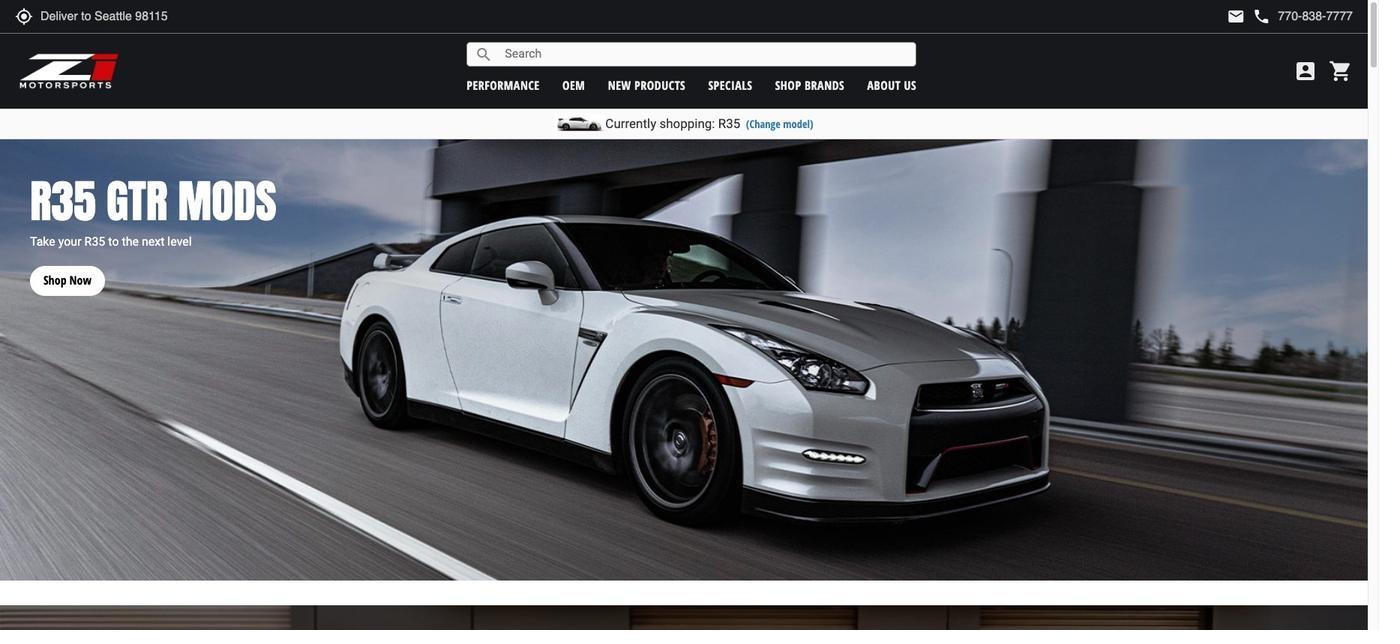 Task type: locate. For each thing, give the bounding box(es) containing it.
shop now link
[[30, 251, 105, 296]]

z1 motorsports logo image
[[19, 52, 120, 90]]

mail link
[[1227, 7, 1245, 25]]

model)
[[783, 117, 813, 131]]

brands
[[805, 77, 845, 93]]

0 vertical spatial shop
[[775, 77, 801, 93]]

performance link
[[467, 77, 540, 93]]

oem
[[562, 77, 585, 93]]

1 horizontal spatial shop
[[775, 77, 801, 93]]

new products link
[[608, 77, 686, 93]]

phone link
[[1253, 7, 1353, 25]]

mail phone
[[1227, 7, 1271, 25]]

your
[[58, 235, 81, 249]]

shop left brands
[[775, 77, 801, 93]]

about
[[867, 77, 901, 93]]

currently shopping: r35 (change model)
[[605, 116, 813, 131]]

mods
[[178, 167, 276, 235]]

shopping:
[[660, 116, 715, 131]]

new
[[608, 77, 631, 93]]

us
[[904, 77, 917, 93]]

1 vertical spatial shop
[[43, 272, 66, 289]]

shop
[[775, 77, 801, 93], [43, 272, 66, 289]]

shop left now
[[43, 272, 66, 289]]

next
[[142, 235, 165, 249]]

specials link
[[708, 77, 752, 93]]

r35
[[718, 116, 740, 131], [30, 167, 96, 235], [84, 235, 105, 249]]

account_box
[[1294, 59, 1318, 83]]

r35 gtr mods take your r35 to the next level
[[30, 167, 276, 249]]

about us link
[[867, 77, 917, 93]]

shop brands
[[775, 77, 845, 93]]

my_location
[[15, 7, 33, 25]]

shop brands link
[[775, 77, 845, 93]]

level
[[168, 235, 192, 249]]

0 horizontal spatial shop
[[43, 272, 66, 289]]

oem link
[[562, 77, 585, 93]]



Task type: vqa. For each thing, say whether or not it's contained in the screenshot.
'stock,'
no



Task type: describe. For each thing, give the bounding box(es) containing it.
account_box link
[[1290, 59, 1321, 83]]

win this truck shop now to get automatically entered image
[[0, 606, 1368, 631]]

shop for shop brands
[[775, 77, 801, 93]]

performance
[[467, 77, 540, 93]]

currently
[[605, 116, 656, 131]]

(change
[[746, 117, 781, 131]]

gtr
[[106, 167, 168, 235]]

shop now
[[43, 272, 91, 289]]

the
[[122, 235, 139, 249]]

shopping_cart
[[1329, 59, 1353, 83]]

to
[[108, 235, 119, 249]]

phone
[[1253, 7, 1271, 25]]

products
[[635, 77, 686, 93]]

specials
[[708, 77, 752, 93]]

about us
[[867, 77, 917, 93]]

shop for shop now
[[43, 272, 66, 289]]

now
[[69, 272, 91, 289]]

mail
[[1227, 7, 1245, 25]]

(change model) link
[[746, 117, 813, 131]]

new products
[[608, 77, 686, 93]]

shopping_cart link
[[1325, 59, 1353, 83]]

search
[[475, 45, 493, 63]]

Search search field
[[493, 43, 916, 66]]

take
[[30, 235, 55, 249]]

r35 gtr mods take your r35 to the next level image
[[0, 139, 1368, 581]]



